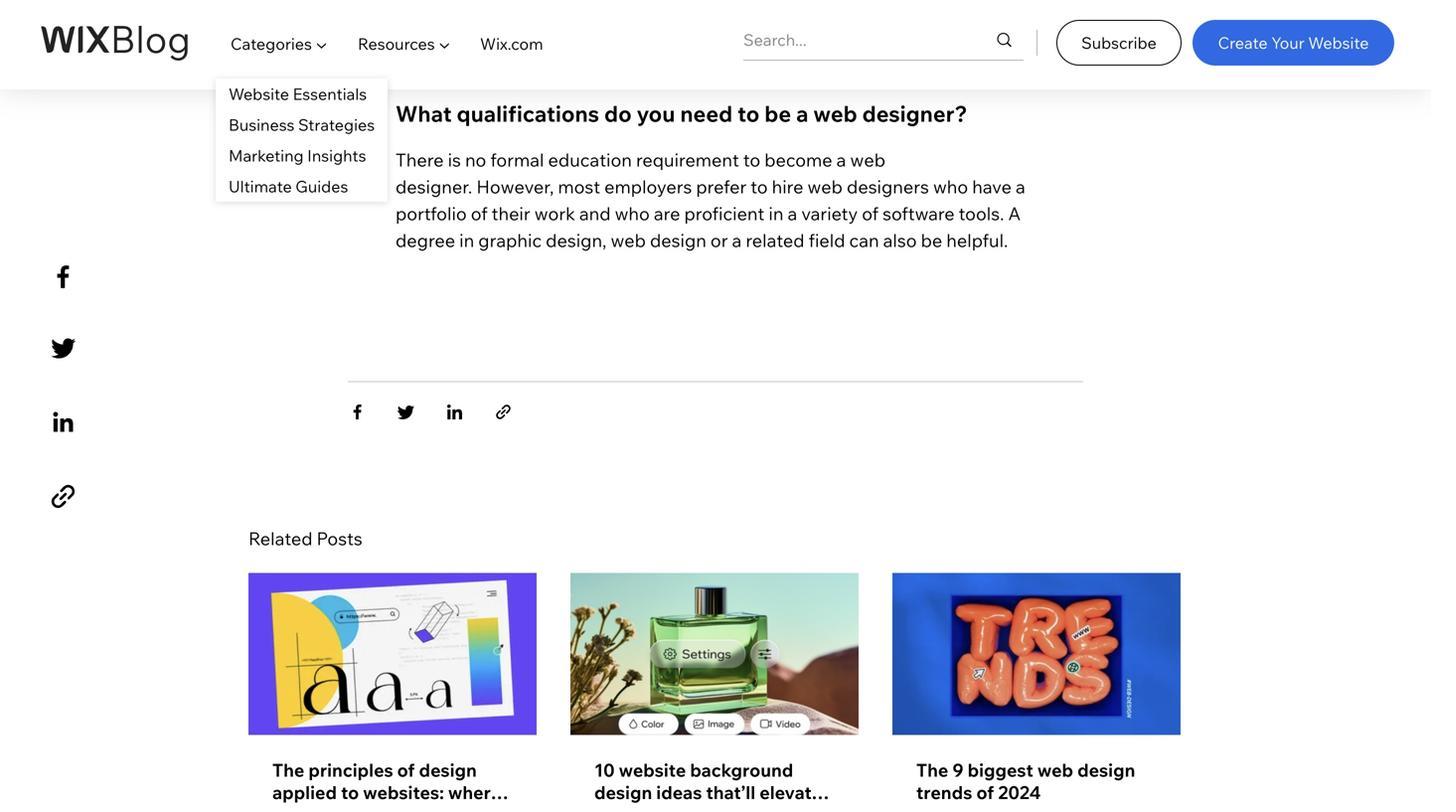 Task type: vqa. For each thing, say whether or not it's contained in the screenshot.
How
no



Task type: locate. For each thing, give the bounding box(es) containing it.
you
[[637, 100, 675, 127]]

insights
[[307, 146, 366, 166]]

None search field
[[744, 20, 1024, 60]]

that'll
[[706, 781, 756, 804]]

marketing
[[229, 146, 304, 166]]

their
[[492, 202, 531, 225]]

0 vertical spatial who
[[933, 175, 969, 198]]

share article on facebook image
[[46, 260, 81, 294], [46, 260, 81, 294]]

websites:
[[363, 781, 444, 804]]

who down employers at the left of page
[[615, 202, 650, 225]]

need
[[680, 100, 733, 127]]

0 horizontal spatial design
[[419, 759, 477, 781]]

proficient
[[684, 202, 765, 225]]

design up strategy
[[419, 759, 477, 781]]

are
[[654, 202, 680, 225]]

business
[[229, 115, 295, 135]]

2 ▼ from the left
[[439, 34, 451, 54]]

▼ right resources at the left top
[[439, 34, 451, 54]]

1 horizontal spatial in
[[769, 202, 784, 225]]

where
[[448, 781, 501, 804]]

creativity
[[272, 804, 354, 808]]

wix.com link
[[465, 16, 559, 72]]

design inside the principles of design applied to websites: where creativity meets strategy
[[419, 759, 477, 781]]

can
[[850, 229, 879, 251]]

0 vertical spatial website
[[1309, 33, 1369, 52]]

the for the 9 biggest web design trends of 2024
[[917, 759, 949, 781]]

▼
[[316, 34, 328, 54], [439, 34, 451, 54]]

0 vertical spatial in
[[769, 202, 784, 225]]

a
[[796, 100, 809, 127], [837, 148, 847, 171], [1016, 175, 1026, 198], [788, 202, 798, 225], [732, 229, 742, 251]]

0 vertical spatial be
[[765, 100, 792, 127]]

the 9 biggest web design trends of 2024
[[917, 759, 1136, 804]]

design right 2024
[[1078, 759, 1136, 781]]

applied
[[272, 781, 337, 804]]

web inside "the 9 biggest web design trends of 2024"
[[1038, 759, 1074, 781]]

designer. however, most
[[396, 175, 601, 198]]

10 website background design ideas that'll elevate your online presence link
[[595, 759, 835, 808]]

the for the principles of design applied to websites: where creativity meets strategy
[[272, 759, 305, 781]]

website up business in the top left of the page
[[229, 84, 289, 104]]

guides
[[296, 176, 348, 196]]

do
[[604, 100, 632, 127]]

web right biggest at the right of page
[[1038, 759, 1074, 781]]

requirement
[[636, 148, 740, 171]]

who
[[933, 175, 969, 198], [615, 202, 650, 225]]

be
[[765, 100, 792, 127], [921, 229, 943, 251]]

0 horizontal spatial ▼
[[316, 34, 328, 54]]

to
[[738, 100, 760, 127], [744, 148, 761, 171], [751, 175, 768, 198], [341, 781, 359, 804]]

the principles of design applied to websites: where creativity meets strategy link
[[272, 759, 513, 808]]

web
[[814, 100, 858, 127], [851, 148, 886, 171], [808, 175, 843, 198], [1038, 759, 1074, 781]]

1 ▼ from the left
[[316, 34, 328, 54]]

resources  ▼
[[358, 34, 451, 54]]

in
[[769, 202, 784, 225], [459, 229, 474, 251]]

share via link image
[[494, 402, 513, 421]]

design inside 10 website background design ideas that'll elevate your online presence
[[595, 781, 652, 804]]

0 horizontal spatial in
[[459, 229, 474, 251]]

in right degree
[[459, 229, 474, 251]]

a down "hire"
[[788, 202, 798, 225]]

become
[[765, 148, 833, 171]]

related posts
[[249, 527, 363, 550]]

hire
[[772, 175, 804, 198]]

1 horizontal spatial ▼
[[439, 34, 451, 54]]

be down software in the right top of the page
[[921, 229, 943, 251]]

marketing insights link
[[216, 140, 388, 171]]

▼ for categories ▼
[[316, 34, 328, 54]]

there
[[396, 148, 444, 171]]

related
[[746, 229, 805, 251]]

ultimate guides
[[229, 176, 348, 196]]

website right your
[[1309, 33, 1369, 52]]

share article on linkedin image
[[46, 405, 81, 440]]

share via linkedin image
[[445, 402, 464, 421]]

be up become
[[765, 100, 792, 127]]

site element
[[216, 16, 587, 202]]

1 horizontal spatial design
[[595, 781, 652, 804]]

to inside the principles of design applied to websites: where creativity meets strategy
[[341, 781, 359, 804]]

related
[[249, 527, 313, 550]]

ultimate
[[229, 176, 292, 196]]

the inside the principles of design applied to websites: where creativity meets strategy
[[272, 759, 305, 781]]

of up can
[[862, 202, 879, 225]]

employers
[[605, 175, 692, 198]]

of up the meets
[[397, 759, 415, 781]]

Search... search field
[[744, 20, 956, 60]]

10
[[595, 759, 615, 781]]

share article on linkedin image
[[46, 405, 81, 440]]

1 horizontal spatial be
[[921, 229, 943, 251]]

be inside there is no formal education requirement to become a web designer. however, most employers prefer to hire web designers who have a portfolio of their work and who are proficient in a variety of software tools. a degree in graphic design, web design or a related field can also be helpful.
[[921, 229, 943, 251]]

your
[[1272, 33, 1305, 52]]

graphic
[[478, 229, 542, 251]]

2 the from the left
[[917, 759, 949, 781]]

share via facebook image
[[348, 402, 367, 421]]

of
[[471, 202, 488, 225], [862, 202, 879, 225], [397, 759, 415, 781], [977, 781, 994, 804]]

0 horizontal spatial the
[[272, 759, 305, 781]]

tools. a
[[959, 202, 1021, 225]]

meets
[[358, 804, 411, 808]]

ideas
[[656, 781, 702, 804]]

business strategies
[[229, 115, 375, 135]]

2 horizontal spatial design
[[1078, 759, 1136, 781]]

1 horizontal spatial who
[[933, 175, 969, 198]]

1 vertical spatial website
[[229, 84, 289, 104]]

website essentials link
[[216, 79, 388, 109]]

who left have
[[933, 175, 969, 198]]

website
[[619, 759, 686, 781]]

also
[[883, 229, 917, 251]]

website
[[1309, 33, 1369, 52], [229, 84, 289, 104]]

web up become
[[814, 100, 858, 127]]

design
[[419, 759, 477, 781], [1078, 759, 1136, 781], [595, 781, 652, 804]]

1 vertical spatial be
[[921, 229, 943, 251]]

the left 9
[[917, 759, 949, 781]]

▼ right categories
[[316, 34, 328, 54]]

posts
[[317, 527, 363, 550]]

1 the from the left
[[272, 759, 305, 781]]

0 horizontal spatial website
[[229, 84, 289, 104]]

designers
[[847, 175, 929, 198]]

design left ideas
[[595, 781, 652, 804]]

the inside "the 9 biggest web design trends of 2024"
[[917, 759, 949, 781]]

▼ for resources  ▼
[[439, 34, 451, 54]]

the up the creativity
[[272, 759, 305, 781]]

1 horizontal spatial the
[[917, 759, 949, 781]]

subscribe link
[[1057, 20, 1182, 66]]

there is no formal education requirement to become a web designer. however, most employers prefer to hire web designers who have a portfolio of their work and who are proficient in a variety of software tools. a degree in graphic design, web design or a related field can also be helpful.
[[396, 148, 1030, 251]]

1 horizontal spatial website
[[1309, 33, 1369, 52]]

0 horizontal spatial who
[[615, 202, 650, 225]]

of left 2024
[[977, 781, 994, 804]]

have
[[973, 175, 1012, 198]]

in up related
[[769, 202, 784, 225]]

create
[[1218, 33, 1268, 52]]

field
[[809, 229, 846, 251]]

designer?
[[863, 100, 968, 127]]



Task type: describe. For each thing, give the bounding box(es) containing it.
subscribe
[[1082, 33, 1157, 52]]

elevate
[[760, 781, 822, 804]]

website inside website essentials link
[[229, 84, 289, 104]]

10 website background design ideas that'll elevate your online presence
[[595, 759, 822, 808]]

and
[[579, 202, 611, 225]]

the principles of design applied to websites: where creativity meets strategy
[[272, 759, 501, 808]]

0 horizontal spatial be
[[765, 100, 792, 127]]

background
[[690, 759, 794, 781]]

design inside "the 9 biggest web design trends of 2024"
[[1078, 759, 1136, 781]]

qualifications
[[457, 100, 600, 127]]

strategies
[[298, 115, 375, 135]]

ultimate guides link
[[216, 171, 388, 202]]

a down the proficient
[[732, 229, 742, 251]]

share via twitter image
[[397, 402, 416, 421]]

your
[[595, 804, 633, 808]]

business strategies link
[[216, 109, 388, 140]]

1 vertical spatial who
[[615, 202, 650, 225]]

2024
[[999, 781, 1041, 804]]

share article on twitter image
[[46, 331, 81, 366]]

design for websites:
[[419, 759, 477, 781]]

no
[[465, 148, 487, 171]]

principles
[[309, 759, 393, 781]]

prefer
[[696, 175, 747, 198]]

categories
[[231, 34, 312, 54]]

create your website link
[[1193, 20, 1395, 66]]

a right become
[[837, 148, 847, 171]]

create your website
[[1218, 33, 1369, 52]]

copy link of the article image
[[46, 479, 81, 514]]

is
[[448, 148, 461, 171]]

a right have
[[1016, 175, 1026, 198]]

design, web
[[546, 229, 646, 251]]

1 vertical spatial in
[[459, 229, 474, 251]]

the 9 biggest web design trends of 2024 link
[[917, 759, 1157, 804]]

copy link of the article image
[[46, 479, 81, 514]]

website inside create your website 'link'
[[1309, 33, 1369, 52]]

helpful.
[[947, 229, 1008, 251]]

what
[[396, 100, 452, 127]]

share article on twitter image
[[46, 331, 81, 366]]

marketing insights
[[229, 146, 366, 166]]

software
[[883, 202, 955, 225]]

degree
[[396, 229, 455, 251]]

9
[[953, 759, 964, 781]]

categories ▼
[[231, 34, 328, 54]]

web up designers
[[851, 148, 886, 171]]

biggest
[[968, 759, 1034, 781]]

wix.com
[[480, 34, 543, 54]]

strategy
[[415, 804, 488, 808]]

portfolio
[[396, 202, 467, 225]]

variety
[[802, 202, 858, 225]]

what qualifications do you need to be a web designer?
[[396, 100, 968, 127]]

formal
[[491, 148, 544, 171]]

design for elevate
[[595, 781, 652, 804]]

work
[[535, 202, 575, 225]]

of left their at the top of page
[[471, 202, 488, 225]]

trends
[[917, 781, 973, 804]]

presence
[[694, 804, 773, 808]]

education
[[548, 148, 632, 171]]

online
[[637, 804, 690, 808]]

essentials
[[293, 84, 367, 104]]

of inside "the 9 biggest web design trends of 2024"
[[977, 781, 994, 804]]

design or
[[650, 229, 728, 251]]

website essentials
[[229, 84, 367, 104]]

resources
[[358, 34, 435, 54]]

web up "variety"
[[808, 175, 843, 198]]

of inside the principles of design applied to websites: where creativity meets strategy
[[397, 759, 415, 781]]

a up become
[[796, 100, 809, 127]]



